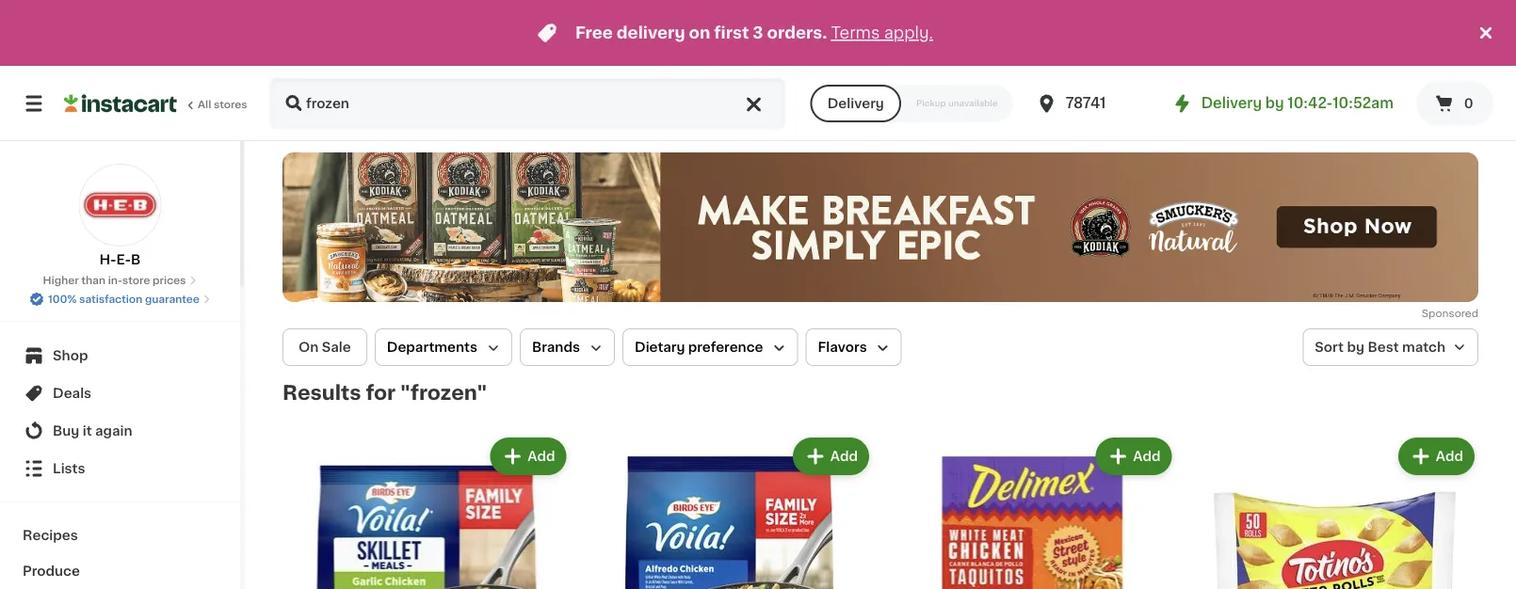 Task type: describe. For each thing, give the bounding box(es) containing it.
dietary preference button
[[623, 328, 798, 366]]

higher than in-store prices
[[43, 275, 186, 286]]

buy it again
[[53, 425, 132, 438]]

buy it again link
[[11, 413, 229, 450]]

terms apply. link
[[831, 25, 933, 41]]

h-e-b link
[[79, 164, 162, 269]]

add button for third product group from right
[[795, 440, 867, 474]]

Best match Sort by field
[[1303, 328, 1479, 366]]

higher
[[43, 275, 79, 286]]

all
[[198, 99, 211, 110]]

service type group
[[811, 85, 1013, 122]]

delivery by 10:42-10:52am link
[[1171, 92, 1394, 115]]

add button for 3rd product group from the left
[[1097, 440, 1170, 474]]

100% satisfaction guarantee
[[48, 294, 200, 305]]

best
[[1368, 341, 1399, 354]]

3
[[753, 25, 763, 41]]

• sponsored: ad: smucker's natural peanut butter, kodiak breakfast foods and the headline make breakfast simply epic. shop now. image
[[283, 153, 1479, 302]]

h-e-b logo image
[[79, 164, 162, 247]]

lists link
[[11, 450, 229, 488]]

stores
[[214, 99, 247, 110]]

delivery for delivery by 10:42-10:52am
[[1201, 97, 1262, 110]]

1 product group from the left
[[283, 434, 570, 590]]

h-e-b
[[99, 253, 141, 267]]

0
[[1464, 97, 1474, 110]]

delivery for delivery
[[828, 97, 884, 110]]

dietary
[[635, 341, 685, 354]]

lists
[[53, 462, 85, 476]]

it
[[83, 425, 92, 438]]

first
[[714, 25, 749, 41]]

shop link
[[11, 337, 229, 375]]

by for delivery
[[1266, 97, 1284, 110]]

e-
[[116, 253, 131, 267]]

add for 'add' button for third product group from right
[[830, 450, 858, 463]]

"frozen"
[[400, 383, 487, 402]]

brands button
[[520, 328, 615, 366]]

0 button
[[1417, 81, 1494, 126]]

buy
[[53, 425, 79, 438]]

78741
[[1066, 97, 1106, 110]]

for
[[366, 383, 396, 402]]

100% satisfaction guarantee button
[[29, 288, 211, 307]]

free delivery on first 3 orders. terms apply.
[[575, 25, 933, 41]]

delivery button
[[811, 85, 901, 122]]

on sale
[[299, 341, 351, 354]]

on
[[689, 25, 711, 41]]

add for 4th product group from the left's 'add' button
[[1436, 450, 1464, 463]]

on
[[299, 341, 319, 354]]



Task type: locate. For each thing, give the bounding box(es) containing it.
apply.
[[884, 25, 933, 41]]

1 add button from the left
[[492, 440, 565, 474]]

satisfaction
[[79, 294, 142, 305]]

by right sort
[[1347, 341, 1365, 354]]

deals link
[[11, 375, 229, 413]]

b
[[131, 253, 141, 267]]

h-
[[99, 253, 116, 267]]

orders.
[[767, 25, 827, 41]]

product group
[[283, 434, 570, 590], [585, 434, 873, 590], [888, 434, 1176, 590], [1191, 434, 1479, 590]]

all stores link
[[64, 77, 249, 130]]

free
[[575, 25, 613, 41]]

3 product group from the left
[[888, 434, 1176, 590]]

produce
[[23, 565, 80, 578]]

recipes
[[23, 529, 78, 542]]

departments button
[[375, 328, 512, 366]]

spo
[[1422, 308, 1442, 319]]

2 add button from the left
[[795, 440, 867, 474]]

prices
[[153, 275, 186, 286]]

by
[[1266, 97, 1284, 110], [1347, 341, 1365, 354]]

higher than in-store prices link
[[43, 273, 197, 288]]

78741 button
[[1036, 77, 1149, 130]]

deals
[[53, 387, 91, 400]]

delivery left 10:42-
[[1201, 97, 1262, 110]]

nsored
[[1442, 308, 1479, 319]]

delivery
[[1201, 97, 1262, 110], [828, 97, 884, 110]]

brands
[[532, 341, 580, 354]]

delivery by 10:42-10:52am
[[1201, 97, 1394, 110]]

flavors
[[818, 341, 867, 354]]

terms
[[831, 25, 880, 41]]

shop
[[53, 349, 88, 363]]

2 add from the left
[[830, 450, 858, 463]]

than
[[81, 275, 106, 286]]

produce link
[[11, 554, 229, 590]]

1 vertical spatial by
[[1347, 341, 1365, 354]]

by left 10:42-
[[1266, 97, 1284, 110]]

guarantee
[[145, 294, 200, 305]]

add
[[528, 450, 555, 463], [830, 450, 858, 463], [1133, 450, 1161, 463], [1436, 450, 1464, 463]]

0 vertical spatial by
[[1266, 97, 1284, 110]]

10:52am
[[1333, 97, 1394, 110]]

0 horizontal spatial delivery
[[828, 97, 884, 110]]

instacart logo image
[[64, 92, 177, 115]]

1 horizontal spatial delivery
[[1201, 97, 1262, 110]]

delivery down terms
[[828, 97, 884, 110]]

on sale button
[[283, 328, 367, 366]]

1 horizontal spatial by
[[1347, 341, 1365, 354]]

dietary preference
[[635, 341, 763, 354]]

sort
[[1315, 341, 1344, 354]]

add for 3rd product group from the left 'add' button
[[1133, 450, 1161, 463]]

1 add from the left
[[528, 450, 555, 463]]

by inside field
[[1347, 341, 1365, 354]]

Search field
[[271, 79, 784, 128]]

4 product group from the left
[[1191, 434, 1479, 590]]

all stores
[[198, 99, 247, 110]]

flavors button
[[806, 328, 902, 366]]

match
[[1402, 341, 1446, 354]]

results for "frozen"
[[283, 383, 487, 402]]

3 add button from the left
[[1097, 440, 1170, 474]]

add button
[[492, 440, 565, 474], [795, 440, 867, 474], [1097, 440, 1170, 474], [1400, 440, 1473, 474]]

delivery inside button
[[828, 97, 884, 110]]

add for first product group 'add' button
[[528, 450, 555, 463]]

departments
[[387, 341, 477, 354]]

add button for 4th product group from the left
[[1400, 440, 1473, 474]]

sale
[[322, 341, 351, 354]]

4 add from the left
[[1436, 450, 1464, 463]]

4 add button from the left
[[1400, 440, 1473, 474]]

recipes link
[[11, 518, 229, 554]]

preference
[[688, 341, 763, 354]]

None search field
[[269, 77, 786, 130]]

sort by best match
[[1315, 341, 1446, 354]]

10:42-
[[1288, 97, 1333, 110]]

in-
[[108, 275, 122, 286]]

limited time offer region
[[0, 0, 1475, 66]]

store
[[122, 275, 150, 286]]

2 product group from the left
[[585, 434, 873, 590]]

add button for first product group
[[492, 440, 565, 474]]

3 add from the left
[[1133, 450, 1161, 463]]

again
[[95, 425, 132, 438]]

delivery
[[617, 25, 685, 41]]

100%
[[48, 294, 77, 305]]

by for sort
[[1347, 341, 1365, 354]]

results
[[283, 383, 361, 402]]

0 horizontal spatial by
[[1266, 97, 1284, 110]]



Task type: vqa. For each thing, say whether or not it's contained in the screenshot.
flavors
yes



